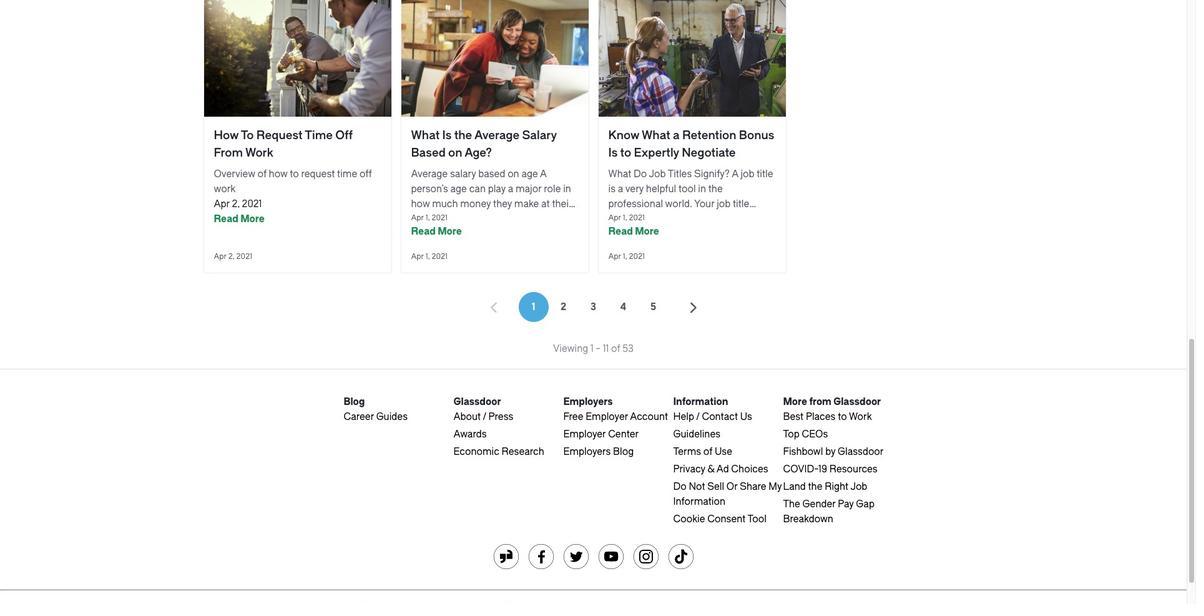 Task type: describe. For each thing, give the bounding box(es) containing it.
cookie
[[673, 514, 705, 525]]

guidelines
[[673, 429, 720, 440]]

1 horizontal spatial job
[[717, 199, 731, 210]]

top ceos link
[[783, 429, 828, 440]]

fishbowl by glassdoor link
[[783, 446, 884, 458]]

glassdoor about / press awards economic research
[[454, 396, 544, 458]]

consent
[[708, 514, 746, 525]]

world.
[[665, 199, 692, 210]]

choices
[[731, 464, 768, 475]]

awards
[[454, 429, 487, 440]]

more inside more from glassdoor best places to work top ceos fishbowl by glassdoor covid-19 resources land the right job the gender pay gap breakdown
[[783, 396, 807, 408]]

work for from
[[245, 146, 273, 160]]

is inside know what a retention bonus is to expertly negotiate
[[608, 146, 618, 160]]

2 horizontal spatial job
[[741, 169, 754, 180]]

how inside the 'overview of how to request time off work apr 2, 2021 read more'
[[269, 169, 288, 180]]

apr 2, 2021
[[214, 252, 252, 261]]

concise
[[656, 214, 691, 225]]

1 horizontal spatial age
[[522, 169, 538, 180]]

3 link
[[578, 292, 608, 322]]

based
[[478, 169, 505, 180]]

on inside average salary based on age a person's age can play a major role in how much money they make at their job for several...
[[508, 169, 519, 180]]

1 employers from the top
[[563, 396, 613, 408]]

1 link
[[518, 292, 548, 322]]

for
[[427, 214, 440, 225]]

guidelines link
[[673, 429, 720, 440]]

or
[[727, 481, 738, 493]]

job inside average salary based on age a person's age can play a major role in how much money they make at their job for several...
[[411, 214, 425, 225]]

do inside information help / contact us guidelines terms of use privacy & ad choices do not sell or share my information cookie consent tool
[[673, 481, 687, 493]]

prev icon image
[[486, 300, 501, 315]]

ceos
[[802, 429, 828, 440]]

2, inside the 'overview of how to request time off work apr 2, 2021 read more'
[[232, 199, 240, 210]]

more down the provides on the right top
[[635, 226, 659, 237]]

age?
[[465, 146, 492, 160]]

3
[[591, 302, 596, 313]]

more inside the 'overview of how to request time off work apr 2, 2021 read more'
[[241, 214, 265, 225]]

economic
[[454, 446, 499, 458]]

use
[[715, 446, 732, 458]]

-
[[596, 343, 601, 355]]

my
[[769, 481, 782, 493]]

encapsulation...
[[694, 214, 764, 225]]

account
[[630, 411, 668, 423]]

the gender pay gap breakdown link
[[783, 499, 875, 525]]

employer center link
[[563, 429, 639, 440]]

resources
[[830, 464, 878, 475]]

major
[[516, 184, 542, 195]]

tool
[[748, 514, 767, 525]]

to
[[241, 129, 254, 142]]

request
[[301, 169, 335, 180]]

read for what is the average salary based on age?
[[411, 226, 436, 237]]

time
[[337, 169, 357, 180]]

from
[[214, 146, 243, 160]]

the
[[783, 499, 800, 510]]

4
[[620, 302, 626, 313]]

gap
[[856, 499, 875, 510]]

of inside the 'overview of how to request time off work apr 2, 2021 read more'
[[258, 169, 267, 180]]

several...
[[442, 214, 481, 225]]

person's
[[411, 184, 448, 195]]

career
[[344, 411, 374, 423]]

on inside what is the average salary based on age?
[[448, 146, 462, 160]]

read inside the 'overview of how to request time off work apr 2, 2021 read more'
[[214, 214, 238, 225]]

a for know what a retention bonus is to expertly negotiate
[[732, 169, 738, 180]]

about / press link
[[454, 411, 513, 423]]

to inside know what a retention bonus is to expertly negotiate
[[620, 146, 631, 160]]

how to request time off from work
[[214, 129, 353, 160]]

what do job titles signify? a job title is a very helpful tool in the professional world. your job title provides a concise encapsulation...
[[608, 169, 773, 225]]

to inside the 'overview of how to request time off work apr 2, 2021 read more'
[[290, 169, 299, 180]]

role
[[544, 184, 561, 195]]

free employer account link
[[563, 411, 668, 423]]

what for do
[[608, 169, 631, 180]]

about
[[454, 411, 481, 423]]

/ for about
[[483, 411, 486, 423]]

work
[[214, 184, 236, 195]]

press
[[489, 411, 513, 423]]

the inside more from glassdoor best places to work top ceos fishbowl by glassdoor covid-19 resources land the right job the gender pay gap breakdown
[[808, 481, 823, 493]]

help / contact us link
[[673, 411, 752, 423]]

request
[[256, 129, 303, 142]]

is inside what is the average salary based on age?
[[442, 129, 452, 142]]

read for know what a retention bonus is to expertly negotiate
[[608, 226, 633, 237]]

do not sell or share my information link
[[673, 481, 782, 508]]

average inside what is the average salary based on age?
[[474, 129, 520, 142]]

very
[[625, 184, 644, 195]]

&
[[708, 464, 715, 475]]

average salary based on age a person's age can play a major role in how much money they make at their job for several...
[[411, 169, 572, 225]]

places
[[806, 411, 836, 423]]

viewing 1 - 11 of 53
[[553, 343, 634, 355]]

a for what is the average salary based on age?
[[540, 169, 547, 180]]

make
[[514, 199, 539, 210]]

off
[[360, 169, 372, 180]]

to inside more from glassdoor best places to work top ceos fishbowl by glassdoor covid-19 resources land the right job the gender pay gap breakdown
[[838, 411, 847, 423]]

in for bonus
[[698, 184, 706, 195]]

time
[[305, 129, 333, 142]]

share
[[740, 481, 766, 493]]

based
[[411, 146, 446, 160]]

1 vertical spatial age
[[450, 184, 467, 195]]

covid-19 resources link
[[783, 464, 878, 475]]

2
[[561, 302, 566, 313]]

center
[[608, 429, 639, 440]]

1 vertical spatial 2,
[[228, 252, 234, 261]]

from
[[809, 396, 831, 408]]

in for salary
[[563, 184, 571, 195]]

of inside information help / contact us guidelines terms of use privacy & ad choices do not sell or share my information cookie consent tool
[[703, 446, 712, 458]]

2 link
[[548, 292, 578, 322]]

economic research link
[[454, 446, 544, 458]]

do inside what do job titles signify? a job title is a very helpful tool in the professional world. your job title provides a concise encapsulation...
[[634, 169, 647, 180]]

signify?
[[694, 169, 730, 180]]



Task type: locate. For each thing, give the bounding box(es) containing it.
a inside what do job titles signify? a job title is a very helpful tool in the professional world. your job title provides a concise encapsulation...
[[732, 169, 738, 180]]

blog career guides
[[344, 396, 408, 423]]

2 vertical spatial of
[[703, 446, 712, 458]]

0 vertical spatial employer
[[586, 411, 628, 423]]

glassdoor up about / press link on the bottom of page
[[454, 396, 501, 408]]

job
[[741, 169, 754, 180], [717, 199, 731, 210], [411, 214, 425, 225]]

a right 'play'
[[508, 184, 513, 195]]

1, down for
[[426, 252, 430, 261]]

they
[[493, 199, 512, 210]]

1 horizontal spatial on
[[508, 169, 519, 180]]

0 horizontal spatial read
[[214, 214, 238, 225]]

how down how to request time off from work
[[269, 169, 288, 180]]

0 vertical spatial age
[[522, 169, 538, 180]]

to right the places on the right of page
[[838, 411, 847, 423]]

play
[[488, 184, 506, 195]]

what inside what is the average salary based on age?
[[411, 129, 440, 142]]

the up age?
[[454, 129, 472, 142]]

average up age?
[[474, 129, 520, 142]]

4 link
[[608, 292, 638, 322]]

1 vertical spatial to
[[290, 169, 299, 180]]

job up 'encapsulation...'
[[717, 199, 731, 210]]

glassdoor up resources
[[838, 446, 884, 458]]

1 horizontal spatial read
[[411, 226, 436, 237]]

job inside what do job titles signify? a job title is a very helpful tool in the professional world. your job title provides a concise encapsulation...
[[649, 169, 666, 180]]

apr 1, 2021 read more down much
[[411, 214, 462, 237]]

the up gender
[[808, 481, 823, 493]]

to left request
[[290, 169, 299, 180]]

a inside average salary based on age a person's age can play a major role in how much money they make at their job for several...
[[508, 184, 513, 195]]

/ inside information help / contact us guidelines terms of use privacy & ad choices do not sell or share my information cookie consent tool
[[696, 411, 700, 423]]

blog inside employers free employer account employer center employers blog
[[613, 446, 634, 458]]

more up apr 2, 2021
[[241, 214, 265, 225]]

1 apr 1, 2021 from the left
[[411, 252, 448, 261]]

is
[[608, 184, 616, 195]]

0 vertical spatial job
[[649, 169, 666, 180]]

0 horizontal spatial job
[[411, 214, 425, 225]]

1 vertical spatial work
[[849, 411, 872, 423]]

blog down center at the right bottom of page
[[613, 446, 634, 458]]

free
[[563, 411, 583, 423]]

1 horizontal spatial job
[[851, 481, 867, 493]]

1 horizontal spatial title
[[757, 169, 773, 180]]

2 apr 1, 2021 from the left
[[608, 252, 645, 261]]

2 vertical spatial to
[[838, 411, 847, 423]]

0 horizontal spatial 1
[[532, 302, 535, 313]]

a right is
[[618, 184, 623, 195]]

1 horizontal spatial of
[[611, 343, 620, 355]]

how
[[269, 169, 288, 180], [411, 199, 430, 210]]

know
[[608, 129, 639, 142]]

0 horizontal spatial age
[[450, 184, 467, 195]]

2 vertical spatial the
[[808, 481, 823, 493]]

1 vertical spatial employers
[[563, 446, 611, 458]]

a up expertly at right top
[[673, 129, 680, 142]]

1 horizontal spatial what
[[608, 169, 631, 180]]

not
[[689, 481, 705, 493]]

what is the average salary based on age?
[[411, 129, 557, 160]]

read down for
[[411, 226, 436, 237]]

a down professional on the right top of page
[[649, 214, 654, 225]]

1 horizontal spatial apr 1, 2021 read more
[[608, 214, 659, 237]]

1,
[[426, 214, 430, 222], [623, 214, 627, 222], [426, 252, 430, 261], [623, 252, 627, 261]]

job up helpful
[[649, 169, 666, 180]]

top
[[783, 429, 800, 440]]

work down to
[[245, 146, 273, 160]]

0 horizontal spatial of
[[258, 169, 267, 180]]

1 horizontal spatial do
[[673, 481, 687, 493]]

information help / contact us guidelines terms of use privacy & ad choices do not sell or share my information cookie consent tool
[[673, 396, 782, 525]]

2 / from the left
[[696, 411, 700, 423]]

53
[[623, 343, 634, 355]]

0 horizontal spatial do
[[634, 169, 647, 180]]

blog inside blog career guides
[[344, 396, 365, 408]]

/ left press at the bottom of the page
[[483, 411, 486, 423]]

0 horizontal spatial how
[[269, 169, 288, 180]]

0 vertical spatial employers
[[563, 396, 613, 408]]

their
[[552, 199, 572, 210]]

11
[[603, 343, 609, 355]]

your
[[694, 199, 714, 210]]

know what a retention bonus is to expertly negotiate
[[608, 129, 774, 160]]

information down not
[[673, 496, 725, 508]]

/ right help
[[696, 411, 700, 423]]

help
[[673, 411, 694, 423]]

5
[[650, 302, 656, 313]]

employers up "free"
[[563, 396, 613, 408]]

sell
[[707, 481, 724, 493]]

more
[[241, 214, 265, 225], [438, 226, 462, 237], [635, 226, 659, 237], [783, 396, 807, 408]]

what up is
[[608, 169, 631, 180]]

0 horizontal spatial work
[[245, 146, 273, 160]]

0 vertical spatial is
[[442, 129, 452, 142]]

1 vertical spatial employer
[[563, 429, 606, 440]]

1 horizontal spatial work
[[849, 411, 872, 423]]

1 horizontal spatial a
[[732, 169, 738, 180]]

1 vertical spatial of
[[611, 343, 620, 355]]

0 vertical spatial work
[[245, 146, 273, 160]]

glassdoor up best places to work link
[[834, 396, 881, 408]]

do
[[634, 169, 647, 180], [673, 481, 687, 493]]

0 vertical spatial average
[[474, 129, 520, 142]]

0 vertical spatial 1
[[532, 302, 535, 313]]

in
[[563, 184, 571, 195], [698, 184, 706, 195]]

employers free employer account employer center employers blog
[[563, 396, 668, 458]]

1 in from the left
[[563, 184, 571, 195]]

1
[[532, 302, 535, 313], [591, 343, 594, 355]]

guides
[[376, 411, 408, 423]]

1 horizontal spatial the
[[708, 184, 723, 195]]

a up role
[[540, 169, 547, 180]]

of left use
[[703, 446, 712, 458]]

0 vertical spatial 2,
[[232, 199, 240, 210]]

a inside know what a retention bonus is to expertly negotiate
[[673, 129, 680, 142]]

2 horizontal spatial read
[[608, 226, 633, 237]]

0 vertical spatial information
[[673, 396, 728, 408]]

what for is
[[411, 129, 440, 142]]

the inside what is the average salary based on age?
[[454, 129, 472, 142]]

apr 1, 2021 read more for on
[[411, 214, 462, 237]]

off
[[335, 129, 353, 142]]

0 horizontal spatial blog
[[344, 396, 365, 408]]

1 a from the left
[[540, 169, 547, 180]]

0 horizontal spatial to
[[290, 169, 299, 180]]

1 horizontal spatial average
[[474, 129, 520, 142]]

read down work
[[214, 214, 238, 225]]

what up the based
[[411, 129, 440, 142]]

more up best
[[783, 396, 807, 408]]

in inside average salary based on age a person's age can play a major role in how much money they make at their job for several...
[[563, 184, 571, 195]]

0 vertical spatial job
[[741, 169, 754, 180]]

a
[[673, 129, 680, 142], [508, 184, 513, 195], [618, 184, 623, 195], [649, 214, 654, 225]]

1 vertical spatial title
[[733, 199, 749, 210]]

the inside what do job titles signify? a job title is a very helpful tool in the professional world. your job title provides a concise encapsulation...
[[708, 184, 723, 195]]

blog up the career
[[344, 396, 365, 408]]

expertly
[[634, 146, 679, 160]]

1 vertical spatial job
[[717, 199, 731, 210]]

average
[[474, 129, 520, 142], [411, 169, 448, 180]]

apr 1, 2021 down for
[[411, 252, 448, 261]]

to down "know"
[[620, 146, 631, 160]]

1 inside 1 link
[[532, 302, 535, 313]]

job left for
[[411, 214, 425, 225]]

professional
[[608, 199, 663, 210]]

privacy
[[673, 464, 705, 475]]

in right 'tool'
[[698, 184, 706, 195]]

apr 1, 2021 down the provides on the right top
[[608, 252, 645, 261]]

what inside know what a retention bonus is to expertly negotiate
[[642, 129, 670, 142]]

0 vertical spatial title
[[757, 169, 773, 180]]

2 information from the top
[[673, 496, 725, 508]]

viewing
[[553, 343, 588, 355]]

read
[[214, 214, 238, 225], [411, 226, 436, 237], [608, 226, 633, 237]]

2 horizontal spatial to
[[838, 411, 847, 423]]

0 horizontal spatial title
[[733, 199, 749, 210]]

/
[[483, 411, 486, 423], [696, 411, 700, 423]]

apr inside the 'overview of how to request time off work apr 2, 2021 read more'
[[214, 199, 230, 210]]

1 horizontal spatial 1
[[591, 343, 594, 355]]

5 link
[[638, 292, 668, 322]]

0 horizontal spatial job
[[649, 169, 666, 180]]

job inside more from glassdoor best places to work top ceos fishbowl by glassdoor covid-19 resources land the right job the gender pay gap breakdown
[[851, 481, 867, 493]]

a right signify?
[[732, 169, 738, 180]]

1, down the provides on the right top
[[623, 252, 627, 261]]

0 horizontal spatial is
[[442, 129, 452, 142]]

0 vertical spatial do
[[634, 169, 647, 180]]

contact
[[702, 411, 738, 423]]

1, down "person's"
[[426, 214, 430, 222]]

1 vertical spatial on
[[508, 169, 519, 180]]

is down "know"
[[608, 146, 618, 160]]

provides
[[608, 214, 646, 225]]

work inside how to request time off from work
[[245, 146, 273, 160]]

1 left 2
[[532, 302, 535, 313]]

1 apr 1, 2021 read more from the left
[[411, 214, 462, 237]]

of right overview
[[258, 169, 267, 180]]

much
[[432, 199, 458, 210]]

2,
[[232, 199, 240, 210], [228, 252, 234, 261]]

0 vertical spatial on
[[448, 146, 462, 160]]

2 employers from the top
[[563, 446, 611, 458]]

2 vertical spatial job
[[411, 214, 425, 225]]

2 horizontal spatial what
[[642, 129, 670, 142]]

best
[[783, 411, 804, 423]]

1 vertical spatial how
[[411, 199, 430, 210]]

work for to
[[849, 411, 872, 423]]

apr 1, 2021 for based
[[411, 252, 448, 261]]

1 / from the left
[[483, 411, 486, 423]]

work right the places on the right of page
[[849, 411, 872, 423]]

1 vertical spatial blog
[[613, 446, 634, 458]]

salary
[[522, 129, 557, 142]]

0 vertical spatial of
[[258, 169, 267, 180]]

19
[[818, 464, 827, 475]]

fishbowl
[[783, 446, 823, 458]]

1 vertical spatial information
[[673, 496, 725, 508]]

1, down professional on the right top of page
[[623, 214, 627, 222]]

1 horizontal spatial apr 1, 2021
[[608, 252, 645, 261]]

/ inside the glassdoor about / press awards economic research
[[483, 411, 486, 423]]

overview of how to request time off work apr 2, 2021 read more
[[214, 169, 372, 225]]

work inside more from glassdoor best places to work top ceos fishbowl by glassdoor covid-19 resources land the right job the gender pay gap breakdown
[[849, 411, 872, 423]]

0 horizontal spatial a
[[540, 169, 547, 180]]

title up 'encapsulation...'
[[733, 199, 749, 210]]

a inside average salary based on age a person's age can play a major role in how much money they make at their job for several...
[[540, 169, 547, 180]]

2 horizontal spatial the
[[808, 481, 823, 493]]

0 vertical spatial blog
[[344, 396, 365, 408]]

terms
[[673, 446, 701, 458]]

1 information from the top
[[673, 396, 728, 408]]

1 vertical spatial the
[[708, 184, 723, 195]]

0 horizontal spatial what
[[411, 129, 440, 142]]

1 vertical spatial do
[[673, 481, 687, 493]]

on up major
[[508, 169, 519, 180]]

is up the based
[[442, 129, 452, 142]]

titles
[[668, 169, 692, 180]]

how inside average salary based on age a person's age can play a major role in how much money they make at their job for several...
[[411, 199, 430, 210]]

average inside average salary based on age a person's age can play a major role in how much money they make at their job for several...
[[411, 169, 448, 180]]

1 horizontal spatial to
[[620, 146, 631, 160]]

on up salary
[[448, 146, 462, 160]]

employer up employer center link
[[586, 411, 628, 423]]

0 horizontal spatial in
[[563, 184, 571, 195]]

2 a from the left
[[732, 169, 738, 180]]

what inside what do job titles signify? a job title is a very helpful tool in the professional world. your job title provides a concise encapsulation...
[[608, 169, 631, 180]]

1 horizontal spatial is
[[608, 146, 618, 160]]

a
[[540, 169, 547, 180], [732, 169, 738, 180]]

the down signify?
[[708, 184, 723, 195]]

employers down employer center link
[[563, 446, 611, 458]]

2021
[[242, 199, 262, 210], [432, 214, 448, 222], [629, 214, 645, 222], [236, 252, 252, 261], [432, 252, 448, 261], [629, 252, 645, 261]]

covid-
[[783, 464, 818, 475]]

0 horizontal spatial apr 1, 2021
[[411, 252, 448, 261]]

employer down "free"
[[563, 429, 606, 440]]

salary
[[450, 169, 476, 180]]

information up help / contact us link
[[673, 396, 728, 408]]

more down several...
[[438, 226, 462, 237]]

0 horizontal spatial average
[[411, 169, 448, 180]]

job
[[649, 169, 666, 180], [851, 481, 867, 493]]

next icon image
[[686, 300, 701, 315]]

title down bonus
[[757, 169, 773, 180]]

1 vertical spatial is
[[608, 146, 618, 160]]

2 apr 1, 2021 read more from the left
[[608, 214, 659, 237]]

0 vertical spatial to
[[620, 146, 631, 160]]

2 in from the left
[[698, 184, 706, 195]]

age down salary
[[450, 184, 467, 195]]

do left not
[[673, 481, 687, 493]]

employer
[[586, 411, 628, 423], [563, 429, 606, 440]]

1 vertical spatial job
[[851, 481, 867, 493]]

on
[[448, 146, 462, 160], [508, 169, 519, 180]]

of
[[258, 169, 267, 180], [611, 343, 620, 355], [703, 446, 712, 458]]

/ for help
[[696, 411, 700, 423]]

0 horizontal spatial /
[[483, 411, 486, 423]]

what
[[411, 129, 440, 142], [642, 129, 670, 142], [608, 169, 631, 180]]

average up "person's"
[[411, 169, 448, 180]]

do up very
[[634, 169, 647, 180]]

glassdoor
[[454, 396, 501, 408], [834, 396, 881, 408], [838, 446, 884, 458]]

0 horizontal spatial the
[[454, 129, 472, 142]]

2021 inside the 'overview of how to request time off work apr 2, 2021 read more'
[[242, 199, 262, 210]]

1 horizontal spatial blog
[[613, 446, 634, 458]]

job down resources
[[851, 481, 867, 493]]

glassdoor inside the glassdoor about / press awards economic research
[[454, 396, 501, 408]]

age up major
[[522, 169, 538, 180]]

what up expertly at right top
[[642, 129, 670, 142]]

0 vertical spatial the
[[454, 129, 472, 142]]

1 horizontal spatial /
[[696, 411, 700, 423]]

1 horizontal spatial how
[[411, 199, 430, 210]]

apr 1, 2021 read more for to
[[608, 214, 659, 237]]

by
[[825, 446, 835, 458]]

how down "person's"
[[411, 199, 430, 210]]

2 horizontal spatial of
[[703, 446, 712, 458]]

1 vertical spatial average
[[411, 169, 448, 180]]

of right 11
[[611, 343, 620, 355]]

land the right job link
[[783, 481, 867, 493]]

land
[[783, 481, 806, 493]]

apr 1, 2021 for is
[[608, 252, 645, 261]]

read down the provides on the right top
[[608, 226, 633, 237]]

1 vertical spatial 1
[[591, 343, 594, 355]]

0 vertical spatial how
[[269, 169, 288, 180]]

0 horizontal spatial on
[[448, 146, 462, 160]]

1 left -
[[591, 343, 594, 355]]

1 horizontal spatial in
[[698, 184, 706, 195]]

in inside what do job titles signify? a job title is a very helpful tool in the professional world. your job title provides a concise encapsulation...
[[698, 184, 706, 195]]

breakdown
[[783, 514, 833, 525]]

apr 1, 2021 read more down professional on the right top of page
[[608, 214, 659, 237]]

job right signify?
[[741, 169, 754, 180]]

0 horizontal spatial apr 1, 2021 read more
[[411, 214, 462, 237]]

in right role
[[563, 184, 571, 195]]

privacy & ad choices link
[[673, 464, 768, 475]]



Task type: vqa. For each thing, say whether or not it's contained in the screenshot.
Jan
no



